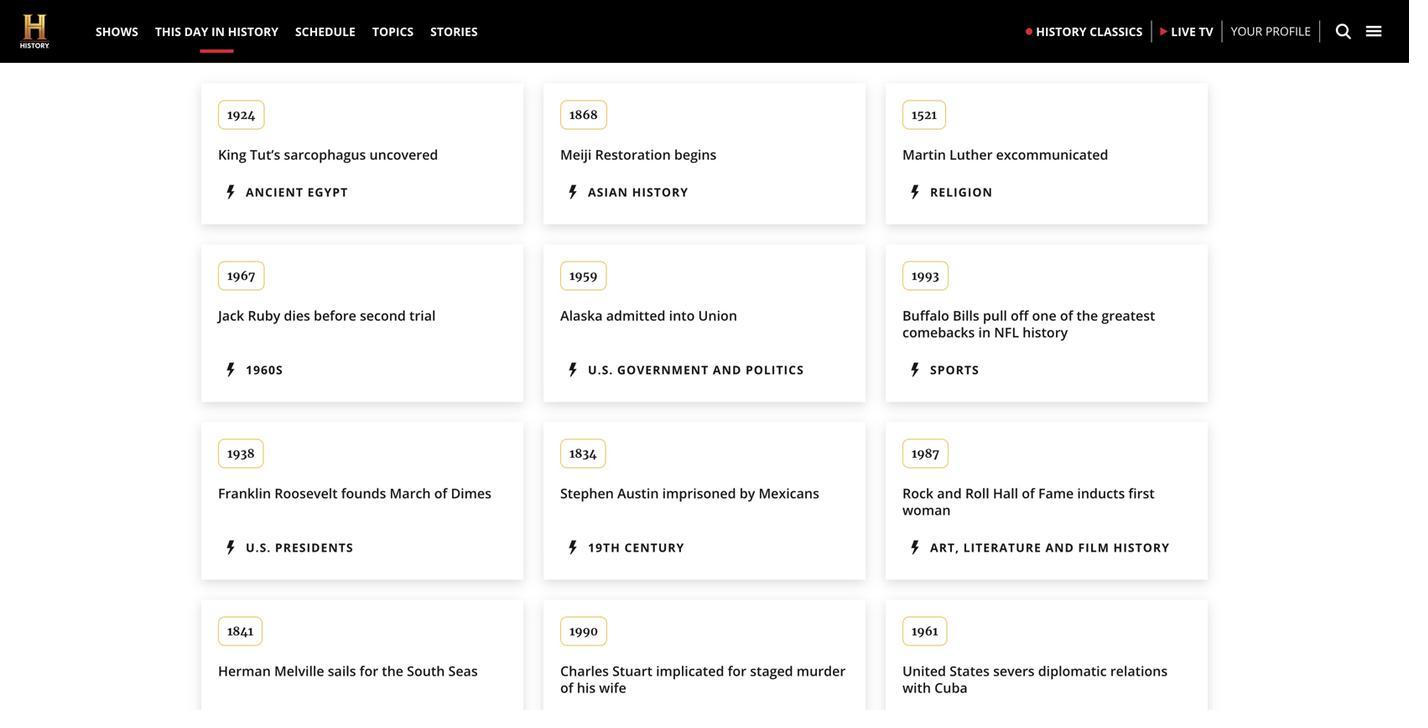 Task type: describe. For each thing, give the bounding box(es) containing it.
your profile link
[[1232, 22, 1312, 41]]

states
[[950, 663, 990, 681]]

franklin roosevelt founds march of dimes
[[218, 485, 492, 503]]

united states severs diplomatic relations with cuba link
[[903, 663, 1168, 697]]

1967
[[227, 269, 255, 284]]

tv
[[1200, 23, 1214, 39]]

this day in history
[[155, 23, 279, 39]]

charles stuart implicated for staged murder of his wife
[[561, 663, 846, 697]]

rock and roll hall of fame inducts first woman link
[[903, 485, 1155, 520]]

history classics link
[[1018, 8, 1152, 55]]

government
[[618, 362, 709, 378]]

1959
[[570, 269, 598, 284]]

founds
[[341, 485, 386, 503]]

1841
[[227, 624, 254, 640]]

for for the
[[360, 663, 379, 681]]

woman
[[903, 502, 951, 520]]

1990
[[570, 624, 598, 640]]

stephen austin imprisoned by mexicans
[[561, 485, 820, 503]]

with
[[903, 679, 932, 697]]

rock
[[903, 485, 934, 503]]

asian history link
[[561, 177, 693, 208]]

uncovered
[[370, 146, 438, 164]]

martin
[[903, 146, 947, 164]]

roll
[[966, 485, 990, 503]]

fame
[[1039, 485, 1074, 503]]

stories
[[431, 23, 478, 39]]

19th century
[[588, 540, 685, 556]]

sports
[[931, 362, 980, 378]]

1961
[[912, 624, 939, 640]]

u.s. government and politics
[[588, 362, 805, 378]]

alaska admitted into union
[[561, 307, 738, 325]]

and inside 'rock and roll hall of fame inducts first woman'
[[938, 485, 962, 503]]

asian
[[588, 184, 629, 200]]

buffalo
[[903, 307, 950, 325]]

south
[[407, 663, 445, 681]]

classics
[[1090, 23, 1143, 39]]

one
[[1033, 307, 1057, 325]]

u.s. presidents
[[246, 540, 354, 556]]

u.s. for franklin
[[246, 540, 271, 556]]

roosevelt
[[275, 485, 338, 503]]

religion link
[[903, 177, 998, 208]]

history logo image
[[20, 15, 50, 48]]

u.s. government and politics link
[[561, 355, 809, 386]]

history inside the asian history link
[[633, 184, 689, 200]]

stephen austin imprisoned by mexicans link
[[561, 485, 820, 503]]

king
[[218, 146, 246, 164]]

austin
[[618, 485, 659, 503]]

dimes
[[451, 485, 492, 503]]

second
[[360, 307, 406, 325]]

king tut's sarcophagus uncovered
[[218, 146, 438, 164]]

jack
[[218, 307, 244, 325]]

of inside 'rock and roll hall of fame inducts first woman'
[[1022, 485, 1035, 503]]

mexicans
[[759, 485, 820, 503]]

greatest
[[1102, 307, 1156, 325]]

staged
[[750, 663, 794, 681]]

buffalo bills pull off one of the greatest comebacks in nfl history
[[903, 307, 1156, 342]]

1987
[[912, 447, 940, 462]]

murder
[[797, 663, 846, 681]]

pull
[[983, 307, 1008, 325]]

united
[[903, 663, 947, 681]]

tut's
[[250, 146, 281, 164]]

of left dimes
[[435, 485, 448, 503]]

stephen
[[561, 485, 614, 503]]

1938
[[227, 447, 255, 462]]

seas
[[449, 663, 478, 681]]

sports link
[[903, 355, 984, 386]]

of inside charles stuart implicated for staged murder of his wife
[[561, 679, 574, 697]]

19th
[[588, 540, 621, 556]]

franklin
[[218, 485, 271, 503]]

of inside the buffalo bills pull off one of the greatest comebacks in nfl history
[[1061, 307, 1074, 325]]

luther
[[950, 146, 993, 164]]



Task type: locate. For each thing, give the bounding box(es) containing it.
0 vertical spatial the
[[1077, 307, 1099, 325]]

u.s.
[[588, 362, 614, 378], [246, 540, 271, 556]]

1 horizontal spatial the
[[1077, 307, 1099, 325]]

melville
[[274, 663, 324, 681]]

ancient egypt
[[246, 184, 348, 200]]

comebacks
[[903, 324, 976, 342]]

history inside this day in history link
[[228, 23, 279, 39]]

ancient
[[246, 184, 304, 200]]

live tv
[[1172, 23, 1214, 39]]

excommunicated
[[997, 146, 1109, 164]]

before
[[314, 307, 357, 325]]

history classics
[[1037, 23, 1143, 39]]

1 horizontal spatial and
[[938, 485, 962, 503]]

open menu image
[[1366, 23, 1383, 40]]

dies
[[284, 307, 310, 325]]

restoration
[[595, 146, 671, 164]]

2 for from the left
[[728, 663, 747, 681]]

1 vertical spatial and
[[938, 485, 962, 503]]

shows link
[[87, 0, 147, 63]]

and left film
[[1046, 540, 1075, 556]]

u.s. left presidents
[[246, 540, 271, 556]]

2 vertical spatial and
[[1046, 540, 1075, 556]]

severs
[[994, 663, 1035, 681]]

imprisoned
[[663, 485, 737, 503]]

your
[[1232, 23, 1263, 39]]

1 horizontal spatial for
[[728, 663, 747, 681]]

for
[[360, 663, 379, 681], [728, 663, 747, 681]]

the
[[1077, 307, 1099, 325], [382, 663, 404, 681]]

buffalo bills pull off one of the greatest comebacks in nfl history link
[[903, 307, 1156, 342]]

trial
[[410, 307, 436, 325]]

2 horizontal spatial and
[[1046, 540, 1075, 556]]

meiji restoration begins
[[561, 146, 717, 164]]

martin luther excommunicated
[[903, 146, 1109, 164]]

1960s link
[[218, 355, 288, 386]]

0 vertical spatial and
[[713, 362, 742, 378]]

1993
[[912, 269, 940, 284]]

of right one
[[1061, 307, 1074, 325]]

begins
[[675, 146, 717, 164]]

u.s. presidents link
[[218, 533, 358, 564]]

sarcophagus
[[284, 146, 366, 164]]

inducts
[[1078, 485, 1126, 503]]

in
[[979, 324, 991, 342]]

into
[[669, 307, 695, 325]]

rock and roll hall of fame inducts first woman
[[903, 485, 1155, 520]]

diplomatic
[[1039, 663, 1107, 681]]

union
[[699, 307, 738, 325]]

0 vertical spatial u.s.
[[588, 362, 614, 378]]

1 horizontal spatial u.s.
[[588, 362, 614, 378]]

united states severs diplomatic relations with cuba
[[903, 663, 1168, 697]]

bills
[[953, 307, 980, 325]]

ruby
[[248, 307, 281, 325]]

his
[[577, 679, 596, 697]]

wife
[[599, 679, 627, 697]]

history down the meiji restoration begins link
[[633, 184, 689, 200]]

history left classics
[[1037, 23, 1087, 39]]

for left 'staged' at the right bottom
[[728, 663, 747, 681]]

0 horizontal spatial the
[[382, 663, 404, 681]]

film
[[1079, 540, 1110, 556]]

1521
[[912, 107, 937, 123]]

for for staged
[[728, 663, 747, 681]]

for right sails
[[360, 663, 379, 681]]

0 horizontal spatial and
[[713, 362, 742, 378]]

and for roll
[[1046, 540, 1075, 556]]

0 horizontal spatial for
[[360, 663, 379, 681]]

franklin roosevelt founds march of dimes link
[[218, 485, 492, 503]]

history inside history classics link
[[1037, 23, 1087, 39]]

1 for from the left
[[360, 663, 379, 681]]

the left greatest
[[1077, 307, 1099, 325]]

first
[[1129, 485, 1155, 503]]

history inside art, literature and film history link
[[1114, 540, 1171, 556]]

topics link
[[364, 0, 422, 63]]

of
[[1061, 307, 1074, 325], [435, 485, 448, 503], [1022, 485, 1035, 503], [561, 679, 574, 697]]

1868
[[570, 107, 598, 123]]

topics
[[372, 23, 414, 39]]

art, literature and film history link
[[903, 533, 1175, 564]]

asian history
[[588, 184, 689, 200]]

and left roll
[[938, 485, 962, 503]]

of left his on the left bottom
[[561, 679, 574, 697]]

history right in
[[228, 23, 279, 39]]

charles stuart implicated for staged murder of his wife link
[[561, 663, 846, 697]]

u.s. for alaska
[[588, 362, 614, 378]]

19th century link
[[561, 533, 689, 564]]

art, literature and film history
[[931, 540, 1171, 556]]

off
[[1011, 307, 1029, 325]]

century
[[625, 540, 685, 556]]

the left south
[[382, 663, 404, 681]]

in
[[211, 23, 225, 39]]

nfl
[[995, 324, 1020, 342]]

history right film
[[1114, 540, 1171, 556]]

charles
[[561, 663, 609, 681]]

sails
[[328, 663, 356, 681]]

literature
[[964, 540, 1042, 556]]

meiji restoration begins link
[[561, 146, 717, 164]]

of right hall
[[1022, 485, 1035, 503]]

relations
[[1111, 663, 1168, 681]]

0 horizontal spatial u.s.
[[246, 540, 271, 556]]

alaska
[[561, 307, 603, 325]]

herman
[[218, 663, 271, 681]]

1924
[[227, 107, 255, 123]]

art,
[[931, 540, 960, 556]]

the inside the buffalo bills pull off one of the greatest comebacks in nfl history
[[1077, 307, 1099, 325]]

history
[[1023, 324, 1069, 342]]

cuba
[[935, 679, 968, 697]]

this day in history link
[[147, 0, 287, 63]]

u.s. down "alaska"
[[588, 362, 614, 378]]

1960s
[[246, 362, 283, 378]]

presidents
[[275, 540, 354, 556]]

1 vertical spatial the
[[382, 663, 404, 681]]

live tv link
[[1153, 8, 1222, 55]]

1834
[[570, 447, 597, 462]]

stuart
[[613, 663, 653, 681]]

and for into
[[713, 362, 742, 378]]

for inside charles stuart implicated for staged murder of his wife
[[728, 663, 747, 681]]

king tut's sarcophagus uncovered link
[[218, 146, 438, 164]]

jack ruby dies before second trial
[[218, 307, 436, 325]]

schedule link
[[287, 0, 364, 63]]

this
[[155, 23, 181, 39]]

and left politics
[[713, 362, 742, 378]]

1 vertical spatial u.s.
[[246, 540, 271, 556]]

ancient egypt link
[[218, 177, 353, 208]]

by
[[740, 485, 756, 503]]

your profile
[[1232, 23, 1312, 39]]

politics
[[746, 362, 805, 378]]



Task type: vqa. For each thing, say whether or not it's contained in the screenshot.
1st an from right
no



